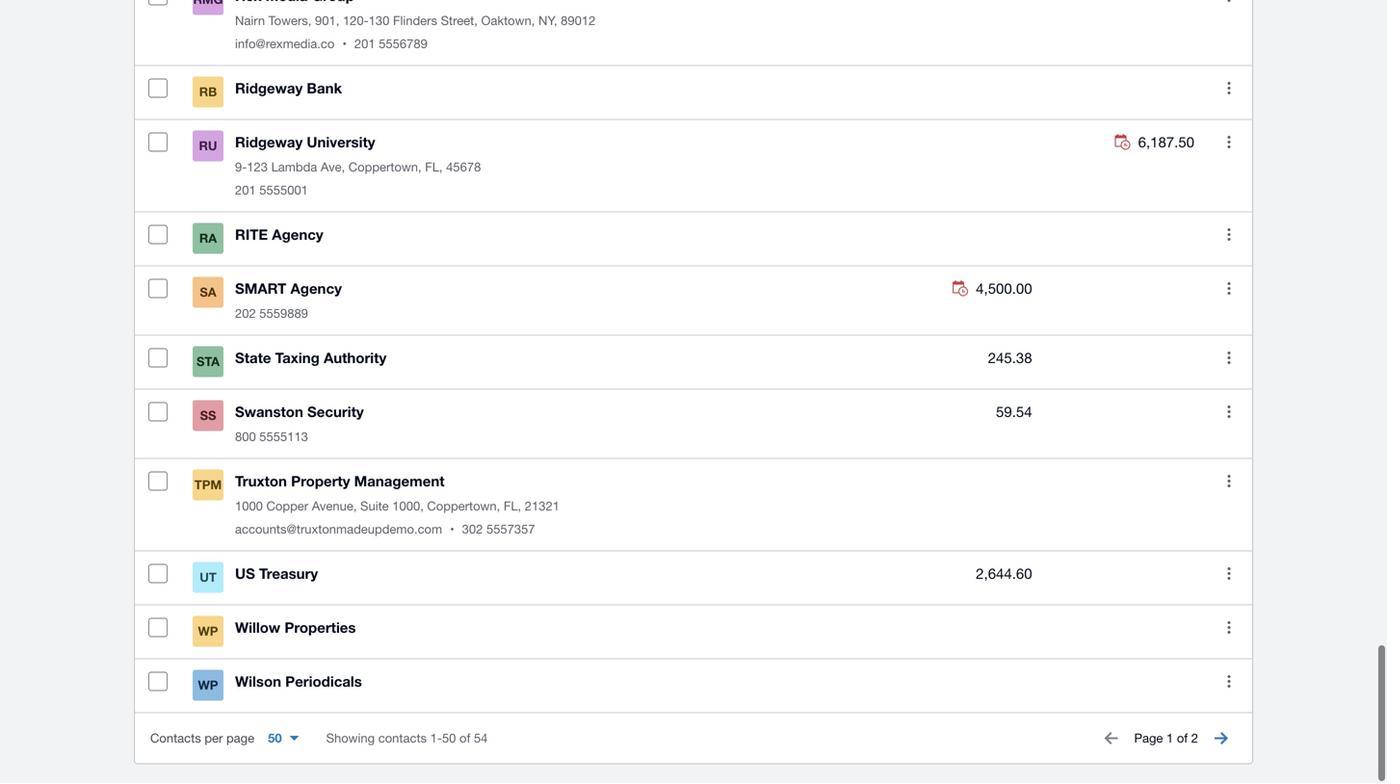Task type: describe. For each thing, give the bounding box(es) containing it.
accounts@truxtonmadeupdemo.com
[[235, 522, 442, 537]]

taxing
[[275, 350, 320, 367]]

flinders
[[393, 14, 437, 29]]

lambda
[[271, 160, 317, 175]]

smart
[[235, 281, 286, 298]]

more row options image for ridgeway bank
[[1210, 70, 1248, 108]]

towers,
[[268, 14, 312, 29]]

street,
[[441, 14, 478, 29]]

ridgeway bank
[[235, 80, 342, 98]]

truxton
[[235, 473, 287, 491]]

us treasury
[[235, 566, 318, 583]]

page 1 of 2
[[1134, 731, 1198, 746]]

state
[[235, 350, 271, 367]]

2 50 from the left
[[442, 731, 456, 746]]

per
[[205, 731, 223, 746]]

coppertown, inside ridgeway university 9-123 lambda ave, coppertown, fl, 45678 201 5555001
[[349, 160, 422, 175]]

2,644.60
[[976, 566, 1032, 583]]

130
[[369, 14, 390, 29]]

2,644.60 link
[[976, 563, 1032, 586]]

54
[[474, 731, 488, 746]]

ridgeway for ridgeway bank
[[235, 80, 303, 98]]

201 inside nairn towers, 901, 120-130 flinders street, oaktown, ny, 89012 info@rexmedia.co • 201 5556789
[[354, 37, 375, 52]]

more row options image for sa
[[1210, 270, 1248, 308]]

1000,
[[392, 499, 424, 514]]

302
[[462, 522, 483, 537]]

21321
[[525, 499, 560, 514]]

89012
[[561, 14, 596, 29]]

ny,
[[538, 14, 557, 29]]

sa
[[200, 285, 216, 300]]

showing
[[326, 731, 375, 746]]

ru
[[199, 139, 217, 154]]

security
[[307, 404, 364, 421]]

treasury
[[259, 566, 318, 583]]

contacts
[[378, 731, 427, 746]]

ridgeway university 9-123 lambda ave, coppertown, fl, 45678 201 5555001
[[235, 134, 481, 198]]

more row options image for state taxing authority
[[1210, 339, 1248, 378]]

ut
[[200, 571, 217, 585]]

bank
[[307, 80, 342, 98]]

800
[[235, 430, 256, 445]]

coppertown, inside truxton property management 1000 copper avenue, suite 1000, coppertown, fl, 21321 accounts@truxtonmadeupdemo.com • 302 5557357
[[427, 499, 500, 514]]

willow
[[235, 620, 280, 637]]

tpm
[[194, 478, 222, 493]]

state taxing authority
[[235, 350, 387, 367]]

avenue,
[[312, 499, 357, 514]]

more row options image for ut
[[1210, 555, 1248, 594]]

smart agency 202 5559889
[[235, 281, 342, 321]]

901,
[[315, 14, 339, 29]]

50 button
[[256, 722, 311, 756]]

5556789
[[379, 37, 428, 52]]

rite
[[235, 227, 268, 244]]

more row options image for ru
[[1210, 124, 1248, 162]]

rb
[[199, 85, 217, 100]]

5555113
[[259, 430, 308, 445]]

ss
[[200, 409, 216, 424]]

wilson periodicals
[[235, 674, 362, 691]]

rite agency
[[235, 227, 323, 244]]

swanston
[[235, 404, 303, 421]]

fl, inside ridgeway university 9-123 lambda ave, coppertown, fl, 45678 201 5555001
[[425, 160, 443, 175]]

1-
[[430, 731, 442, 746]]

6,187.50 link
[[1115, 131, 1195, 154]]

59.54 link
[[996, 401, 1032, 424]]

9-
[[235, 160, 247, 175]]



Task type: locate. For each thing, give the bounding box(es) containing it.
copper
[[266, 499, 308, 514]]

0 horizontal spatial fl,
[[425, 160, 443, 175]]

1 more row options image from the top
[[1210, 0, 1248, 16]]

coppertown,
[[349, 160, 422, 175], [427, 499, 500, 514]]

0 vertical spatial fl,
[[425, 160, 443, 175]]

2
[[1191, 731, 1198, 746]]

1
[[1167, 731, 1174, 746]]

fl, left 45678
[[425, 160, 443, 175]]

more row options image for wp
[[1210, 609, 1248, 648]]

1 vertical spatial ridgeway
[[235, 134, 303, 151]]

1 horizontal spatial •
[[450, 522, 454, 537]]

4,500.00
[[976, 281, 1032, 297]]

info@rexmedia.co
[[235, 37, 335, 52]]

agency up 5559889
[[290, 281, 342, 298]]

1 horizontal spatial fl,
[[504, 499, 521, 514]]

1000
[[235, 499, 263, 514]]

0 vertical spatial 201
[[354, 37, 375, 52]]

1 vertical spatial agency
[[290, 281, 342, 298]]

0 horizontal spatial 50
[[268, 731, 282, 746]]

nairn
[[235, 14, 265, 29]]

ridgeway inside ridgeway university 9-123 lambda ave, coppertown, fl, 45678 201 5555001
[[235, 134, 303, 151]]

5555001
[[259, 183, 308, 198]]

coppertown, down 'university'
[[349, 160, 422, 175]]

0 vertical spatial •
[[342, 37, 347, 52]]

6,187.50
[[1138, 134, 1195, 151]]

contacts per page
[[150, 731, 254, 746]]

6 more row options image from the top
[[1210, 555, 1248, 594]]

2 of from the left
[[1177, 731, 1188, 746]]

• inside truxton property management 1000 copper avenue, suite 1000, coppertown, fl, 21321 accounts@truxtonmadeupdemo.com • 302 5557357
[[450, 522, 454, 537]]

1 of from the left
[[460, 731, 470, 746]]

ridgeway up the 123
[[235, 134, 303, 151]]

1 horizontal spatial of
[[1177, 731, 1188, 746]]

1 50 from the left
[[268, 731, 282, 746]]

next page image
[[1202, 720, 1241, 758]]

50 right page on the left bottom
[[268, 731, 282, 746]]

contacts
[[150, 731, 201, 746]]

management
[[354, 473, 445, 491]]

wilson
[[235, 674, 281, 691]]

us
[[235, 566, 255, 583]]

5559889
[[259, 307, 308, 321]]

periodicals
[[285, 674, 362, 691]]

3 more row options image from the top
[[1210, 216, 1248, 255]]

authority
[[324, 350, 387, 367]]

0 horizontal spatial 201
[[235, 183, 256, 198]]

fl, up 5557357 at the bottom of the page
[[504, 499, 521, 514]]

5557357
[[486, 522, 535, 537]]

of
[[460, 731, 470, 746], [1177, 731, 1188, 746]]

coppertown, up 302
[[427, 499, 500, 514]]

wp left the 'willow'
[[198, 624, 218, 639]]

of right 1
[[1177, 731, 1188, 746]]

4,500.00 link
[[953, 278, 1032, 301]]

201 inside ridgeway university 9-123 lambda ave, coppertown, fl, 45678 201 5555001
[[235, 183, 256, 198]]

• left 302
[[450, 522, 454, 537]]

1 vertical spatial coppertown,
[[427, 499, 500, 514]]

3 more row options image from the top
[[1210, 463, 1248, 501]]

2 wp from the top
[[198, 678, 218, 693]]

• down 120-
[[342, 37, 347, 52]]

0 vertical spatial agency
[[272, 227, 323, 244]]

wp
[[198, 624, 218, 639], [198, 678, 218, 693]]

7 more row options image from the top
[[1210, 609, 1248, 648]]

sta
[[196, 355, 220, 370]]

showing contacts 1-50 of 54
[[326, 731, 488, 746]]

of left 54
[[460, 731, 470, 746]]

1 more row options image from the top
[[1210, 70, 1248, 108]]

truxton property management 1000 copper avenue, suite 1000, coppertown, fl, 21321 accounts@truxtonmadeupdemo.com • 302 5557357
[[235, 473, 560, 537]]

50 inside popup button
[[268, 731, 282, 746]]

wp for willow properties
[[198, 624, 218, 639]]

201 down 120-
[[354, 37, 375, 52]]

agency inside smart agency 202 5559889
[[290, 281, 342, 298]]

120-
[[343, 14, 369, 29]]

0 horizontal spatial •
[[342, 37, 347, 52]]

more row options image
[[1210, 70, 1248, 108], [1210, 339, 1248, 378], [1210, 463, 1248, 501], [1210, 663, 1248, 702]]

property
[[291, 473, 350, 491]]

1 horizontal spatial 201
[[354, 37, 375, 52]]

suite
[[360, 499, 389, 514]]

0 horizontal spatial coppertown,
[[349, 160, 422, 175]]

4 more row options image from the top
[[1210, 663, 1248, 702]]

1 vertical spatial wp
[[198, 678, 218, 693]]

201 down "9-"
[[235, 183, 256, 198]]

ridgeway down info@rexmedia.co
[[235, 80, 303, 98]]

university
[[307, 134, 375, 151]]

wp for wilson periodicals
[[198, 678, 218, 693]]

1 horizontal spatial coppertown,
[[427, 499, 500, 514]]

agency for smart agency 202 5559889
[[290, 281, 342, 298]]

0 vertical spatial ridgeway
[[235, 80, 303, 98]]

1 wp from the top
[[198, 624, 218, 639]]

fl,
[[425, 160, 443, 175], [504, 499, 521, 514]]

willow properties
[[235, 620, 356, 637]]

ave,
[[321, 160, 345, 175]]

more row options image for ra
[[1210, 216, 1248, 255]]

oaktown,
[[481, 14, 535, 29]]

ridgeway
[[235, 80, 303, 98], [235, 134, 303, 151]]

ridgeway for ridgeway university 9-123 lambda ave, coppertown, fl, 45678 201 5555001
[[235, 134, 303, 151]]

123
[[247, 160, 268, 175]]

agency for rite agency
[[272, 227, 323, 244]]

2 more row options image from the top
[[1210, 339, 1248, 378]]

0 vertical spatial wp
[[198, 624, 218, 639]]

wp left wilson
[[198, 678, 218, 693]]

1 ridgeway from the top
[[235, 80, 303, 98]]

50
[[268, 731, 282, 746], [442, 731, 456, 746]]

202
[[235, 307, 256, 321]]

nairn towers, 901, 120-130 flinders street, oaktown, ny, 89012 info@rexmedia.co • 201 5556789
[[235, 14, 596, 52]]

1 vertical spatial fl,
[[504, 499, 521, 514]]

agency right rite
[[272, 227, 323, 244]]

page
[[226, 731, 254, 746]]

0 vertical spatial coppertown,
[[349, 160, 422, 175]]

more row options image for ss
[[1210, 393, 1248, 432]]

2 more row options image from the top
[[1210, 124, 1248, 162]]

245.38 link
[[988, 347, 1032, 370]]

59.54
[[996, 404, 1032, 421]]

1 horizontal spatial 50
[[442, 731, 456, 746]]

pagination element
[[135, 714, 1252, 764]]

2 ridgeway from the top
[[235, 134, 303, 151]]

previous page image
[[1092, 720, 1131, 758]]

45678
[[446, 160, 481, 175]]

201
[[354, 37, 375, 52], [235, 183, 256, 198]]

properties
[[284, 620, 356, 637]]

swanston security 800 5555113
[[235, 404, 364, 445]]

page
[[1134, 731, 1163, 746]]

4 more row options image from the top
[[1210, 270, 1248, 308]]

1 vertical spatial •
[[450, 522, 454, 537]]

•
[[342, 37, 347, 52], [450, 522, 454, 537]]

5 more row options image from the top
[[1210, 393, 1248, 432]]

more row options image for wilson periodicals
[[1210, 663, 1248, 702]]

0 horizontal spatial of
[[460, 731, 470, 746]]

50 left 54
[[442, 731, 456, 746]]

1 vertical spatial 201
[[235, 183, 256, 198]]

• inside nairn towers, 901, 120-130 flinders street, oaktown, ny, 89012 info@rexmedia.co • 201 5556789
[[342, 37, 347, 52]]

fl, inside truxton property management 1000 copper avenue, suite 1000, coppertown, fl, 21321 accounts@truxtonmadeupdemo.com • 302 5557357
[[504, 499, 521, 514]]

245.38
[[988, 350, 1032, 367]]

more row options image
[[1210, 0, 1248, 16], [1210, 124, 1248, 162], [1210, 216, 1248, 255], [1210, 270, 1248, 308], [1210, 393, 1248, 432], [1210, 555, 1248, 594], [1210, 609, 1248, 648]]

ra
[[199, 231, 217, 246]]



Task type: vqa. For each thing, say whether or not it's contained in the screenshot.
the Edit
no



